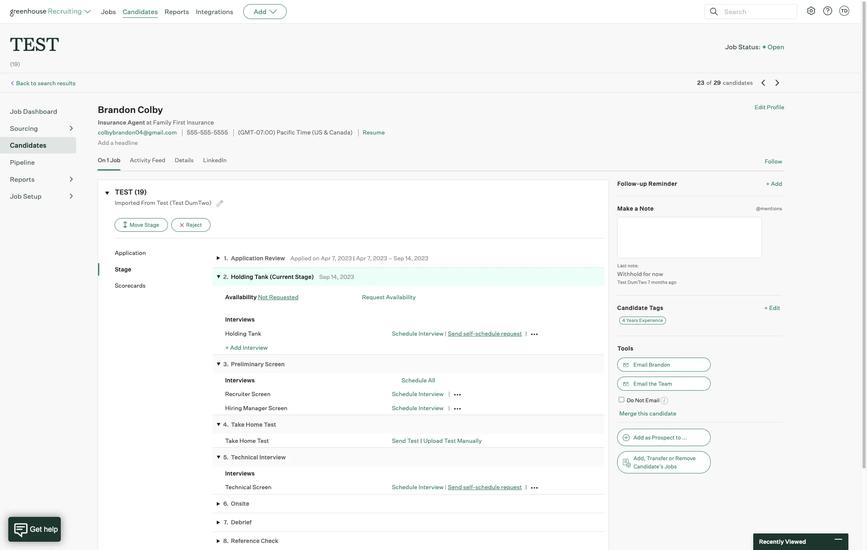 Task type: describe. For each thing, give the bounding box(es) containing it.
job for job setup
[[10, 192, 22, 200]]

brandon inside 'brandon colby insurance agent at family first insurance'
[[98, 104, 136, 115]]

1 horizontal spatial application
[[231, 254, 264, 261]]

back to search results
[[16, 79, 76, 86]]

test left (test
[[157, 199, 168, 206]]

@mentions link
[[756, 204, 783, 213]]

add button
[[243, 4, 287, 19]]

as
[[645, 434, 651, 441]]

stage inside "link"
[[115, 266, 131, 273]]

email brandon button
[[618, 357, 711, 371]]

test right upload
[[444, 437, 456, 444]]

move stage
[[130, 221, 159, 228]]

add a headline
[[98, 139, 138, 146]]

schedule for schedule all link
[[402, 376, 427, 383]]

4. take home test
[[223, 421, 276, 428]]

do not email
[[627, 397, 660, 403]]

2 vertical spatial email
[[646, 397, 660, 403]]

1 vertical spatial 14,
[[331, 273, 339, 280]]

1. application review applied on  apr 7, 2023 | apr 7, 2023 – sep 14, 2023
[[224, 254, 428, 261]]

1 interviews from the top
[[225, 316, 255, 323]]

2023 right –
[[414, 254, 428, 261]]

2.
[[223, 273, 229, 280]]

colby
[[138, 104, 163, 115]]

1 vertical spatial technical
[[225, 484, 251, 491]]

send test link
[[392, 437, 419, 444]]

on 1 job
[[98, 156, 121, 164]]

job for job dashboard
[[10, 107, 22, 116]]

reminder
[[649, 180, 678, 187]]

all
[[428, 376, 435, 383]]

1 vertical spatial holding
[[225, 330, 247, 337]]

2023 down 1. application review applied on  apr 7, 2023 | apr 7, 2023 – sep 14, 2023
[[340, 273, 354, 280]]

this
[[638, 410, 648, 417]]

request availability button
[[362, 293, 416, 301]]

candidate's
[[634, 463, 664, 470]]

manager
[[243, 404, 267, 411]]

555-555-5555
[[187, 129, 228, 136]]

move stage button
[[115, 218, 168, 232]]

schedule for schedule interview link related to hiring manager screen
[[392, 404, 417, 411]]

email the team
[[634, 380, 672, 387]]

email for email brandon
[[634, 361, 648, 368]]

schedule interview for hiring manager screen
[[392, 404, 444, 411]]

a for make
[[635, 205, 639, 212]]

&
[[324, 129, 328, 136]]

debrief
[[231, 519, 252, 526]]

job dashboard link
[[10, 106, 73, 116]]

on
[[313, 254, 320, 261]]

1 vertical spatial tank
[[248, 330, 261, 337]]

request
[[362, 293, 385, 301]]

recruiter screen
[[225, 390, 271, 397]]

the
[[649, 380, 657, 387]]

schedule for screen
[[476, 483, 500, 490]]

test for test (19)
[[115, 188, 133, 196]]

+ for + add interview
[[225, 344, 229, 351]]

sep 14, 2023
[[319, 273, 354, 280]]

1 horizontal spatial sep
[[394, 254, 404, 261]]

integrations link
[[196, 7, 233, 16]]

candidate tags
[[618, 304, 664, 311]]

1 vertical spatial send
[[392, 437, 406, 444]]

td
[[841, 8, 848, 14]]

prospect
[[652, 434, 675, 441]]

2 apr from the left
[[356, 254, 366, 261]]

details
[[175, 156, 194, 164]]

request availability
[[362, 293, 416, 301]]

0 vertical spatial take
[[231, 421, 245, 428]]

send self-schedule request link for technical screen
[[448, 483, 522, 490]]

screen right the manager
[[269, 404, 288, 411]]

status:
[[739, 43, 761, 51]]

greenhouse recruiting image
[[10, 7, 84, 17]]

availability not requested
[[225, 293, 299, 301]]

td button
[[838, 4, 851, 17]]

headline
[[115, 139, 138, 146]]

1 horizontal spatial candidates link
[[123, 7, 158, 16]]

experience
[[639, 317, 663, 323]]

(test
[[170, 199, 184, 206]]

schedule interview | send self-schedule request for holding tank
[[392, 330, 522, 337]]

merge this candidate
[[620, 410, 677, 417]]

Do Not Email checkbox
[[619, 397, 625, 402]]

job setup link
[[10, 191, 73, 201]]

2 interviews from the top
[[225, 376, 255, 383]]

+ for + add
[[766, 180, 770, 187]]

add,
[[634, 455, 646, 461]]

+ add link
[[766, 179, 783, 188]]

0 vertical spatial home
[[246, 421, 263, 428]]

email for email the team
[[634, 380, 648, 387]]

1 555- from the left
[[187, 129, 200, 136]]

add for add as prospect to ...
[[634, 434, 644, 441]]

job dashboard
[[10, 107, 57, 116]]

application link
[[115, 249, 213, 257]]

months
[[652, 279, 668, 285]]

schedule interview | send self-schedule request for technical screen
[[392, 483, 522, 490]]

recently
[[759, 538, 784, 545]]

@mentions
[[756, 205, 783, 212]]

8. reference check
[[223, 537, 279, 544]]

sourcing
[[10, 124, 38, 133]]

job for job status:
[[726, 43, 737, 51]]

dashboard
[[23, 107, 57, 116]]

–
[[389, 254, 392, 261]]

imported from test (test dumtwo)
[[115, 199, 213, 206]]

withhold
[[618, 270, 642, 277]]

+ for + edit
[[765, 304, 768, 311]]

linkedin
[[203, 156, 227, 164]]

2 7, from the left
[[367, 254, 372, 261]]

preliminary
[[231, 360, 264, 367]]

add as prospect to ... button
[[618, 429, 711, 446]]

5.
[[223, 453, 229, 460]]

7
[[648, 279, 651, 285]]

from
[[141, 199, 155, 206]]

0 horizontal spatial (19)
[[10, 61, 20, 68]]

canada)
[[330, 129, 353, 136]]

stage)
[[295, 273, 314, 280]]

jobs inside add, transfer or remove candidate's jobs
[[665, 463, 677, 470]]

schedule for schedule interview link corresponding to recruiter screen
[[392, 390, 417, 397]]

1 vertical spatial home
[[240, 437, 256, 444]]

requested
[[269, 293, 299, 301]]

td button
[[840, 6, 850, 16]]

note:
[[628, 263, 639, 268]]

stage inside button
[[145, 221, 159, 228]]

setup
[[23, 192, 42, 200]]

1 insurance from the left
[[98, 119, 126, 126]]

+ add
[[766, 180, 783, 187]]

1 vertical spatial reports link
[[10, 174, 73, 184]]

send test | upload test manually
[[392, 437, 482, 444]]

reject button
[[171, 218, 211, 232]]

schedule all
[[402, 376, 435, 383]]

test up 5. technical interview
[[257, 437, 269, 444]]

family
[[153, 119, 172, 126]]



Task type: locate. For each thing, give the bounding box(es) containing it.
add as prospect to ...
[[634, 434, 687, 441]]

email left the
[[634, 380, 648, 387]]

1 vertical spatial not
[[635, 397, 645, 403]]

1 horizontal spatial edit
[[770, 304, 781, 311]]

candidates link right jobs link
[[123, 7, 158, 16]]

job
[[726, 43, 737, 51], [10, 107, 22, 116], [110, 156, 121, 164], [10, 192, 22, 200]]

1 send self-schedule request link from the top
[[448, 330, 522, 337]]

1 availability from the left
[[225, 293, 257, 301]]

reports left integrations
[[165, 7, 189, 16]]

candidates inside 'link'
[[10, 141, 47, 149]]

email brandon
[[634, 361, 671, 368]]

test inside the 'last note: withhold for now test dumtwo               7 months               ago'
[[618, 279, 627, 285]]

reports link left integrations
[[165, 7, 189, 16]]

1 vertical spatial schedule interview | send self-schedule request
[[392, 483, 522, 490]]

brandon colby insurance agent at family first insurance
[[98, 104, 214, 126]]

14, down 1. application review applied on  apr 7, 2023 | apr 7, 2023 – sep 14, 2023
[[331, 273, 339, 280]]

integrations
[[196, 7, 233, 16]]

1 horizontal spatial brandon
[[649, 361, 671, 368]]

a
[[110, 139, 114, 146], [635, 205, 639, 212]]

upload
[[424, 437, 443, 444]]

0 horizontal spatial to
[[31, 79, 36, 86]]

0 horizontal spatial test
[[10, 31, 59, 56]]

to left ... at the right bottom of the page
[[676, 434, 681, 441]]

0 horizontal spatial stage
[[115, 266, 131, 273]]

send for tank
[[448, 330, 462, 337]]

back
[[16, 79, 30, 86]]

0 horizontal spatial candidates
[[10, 141, 47, 149]]

0 vertical spatial schedule interview | send self-schedule request
[[392, 330, 522, 337]]

7, left –
[[367, 254, 372, 261]]

0 vertical spatial send
[[448, 330, 462, 337]]

6. onsite
[[223, 500, 249, 507]]

1 schedule from the top
[[476, 330, 500, 337]]

1 vertical spatial test
[[115, 188, 133, 196]]

1 horizontal spatial stage
[[145, 221, 159, 228]]

0 horizontal spatial reports
[[10, 175, 35, 183]]

1 horizontal spatial a
[[635, 205, 639, 212]]

+ inside "link"
[[765, 304, 768, 311]]

1 vertical spatial a
[[635, 205, 639, 212]]

schedule for tank
[[476, 330, 500, 337]]

home down the manager
[[246, 421, 263, 428]]

0 horizontal spatial availability
[[225, 293, 257, 301]]

2 schedule interview link from the top
[[392, 390, 444, 397]]

back to search results link
[[16, 79, 76, 86]]

follow-
[[618, 180, 640, 187]]

tank up availability not requested
[[255, 273, 269, 280]]

0 horizontal spatial edit
[[755, 104, 766, 111]]

job up sourcing
[[10, 107, 22, 116]]

0 vertical spatial technical
[[231, 453, 258, 460]]

1 horizontal spatial (19)
[[134, 188, 147, 196]]

take down 4.
[[225, 437, 238, 444]]

(19) up "from"
[[134, 188, 147, 196]]

1 horizontal spatial insurance
[[187, 119, 214, 126]]

1 horizontal spatial jobs
[[665, 463, 677, 470]]

holding right 2.
[[231, 273, 253, 280]]

sep right –
[[394, 254, 404, 261]]

0 vertical spatial reports link
[[165, 7, 189, 16]]

technical down take home test
[[231, 453, 258, 460]]

1 vertical spatial stage
[[115, 266, 131, 273]]

availability down 2.
[[225, 293, 257, 301]]

application right the 1.
[[231, 254, 264, 261]]

3 schedule interview link from the top
[[392, 404, 444, 411]]

dumtwo)
[[185, 199, 212, 206]]

07:00)
[[256, 129, 275, 136]]

1
[[107, 156, 109, 164]]

to inside button
[[676, 434, 681, 441]]

1 vertical spatial self-
[[463, 483, 476, 490]]

not right the 'do'
[[635, 397, 645, 403]]

scorecards link
[[115, 281, 213, 290]]

reports down the pipeline
[[10, 175, 35, 183]]

+ edit link
[[762, 302, 783, 313]]

brandon up email the team button
[[649, 361, 671, 368]]

(current
[[270, 273, 294, 280]]

candidates link down sourcing link
[[10, 140, 73, 150]]

1 horizontal spatial 7,
[[367, 254, 372, 261]]

5. technical interview
[[223, 453, 286, 460]]

0 vertical spatial candidates link
[[123, 7, 158, 16]]

test down hiring manager screen
[[264, 421, 276, 428]]

reports link down "pipeline" link
[[10, 174, 73, 184]]

resume link
[[363, 129, 385, 136]]

reports link
[[165, 7, 189, 16], [10, 174, 73, 184]]

4 years experience link
[[620, 317, 666, 325]]

interviews
[[225, 316, 255, 323], [225, 376, 255, 383], [225, 470, 255, 477]]

1 request from the top
[[501, 330, 522, 337]]

1 vertical spatial (19)
[[134, 188, 147, 196]]

insurance up add a headline
[[98, 119, 126, 126]]

add, transfer or remove candidate's jobs
[[634, 455, 696, 470]]

schedule interview link for recruiter screen
[[392, 390, 444, 397]]

0 vertical spatial not
[[258, 293, 268, 301]]

self- for technical screen
[[463, 483, 476, 490]]

for
[[644, 270, 651, 277]]

1 horizontal spatial to
[[676, 434, 681, 441]]

1 vertical spatial schedule interview
[[392, 404, 444, 411]]

holding
[[231, 273, 253, 280], [225, 330, 247, 337]]

2 self- from the top
[[463, 483, 476, 490]]

open
[[768, 43, 785, 51]]

1 apr from the left
[[321, 254, 331, 261]]

holding up + add interview
[[225, 330, 247, 337]]

555- left the 5555 on the top left
[[187, 129, 200, 136]]

send self-schedule request link
[[448, 330, 522, 337], [448, 483, 522, 490]]

up
[[640, 180, 647, 187]]

2 vertical spatial send
[[448, 483, 462, 490]]

send
[[448, 330, 462, 337], [392, 437, 406, 444], [448, 483, 462, 490]]

2 send self-schedule request link from the top
[[448, 483, 522, 490]]

schedule interview for recruiter screen
[[392, 390, 444, 397]]

0 vertical spatial edit
[[755, 104, 766, 111]]

applied
[[291, 254, 312, 261]]

1 self- from the top
[[463, 330, 476, 337]]

apr left –
[[356, 254, 366, 261]]

interviews up the "technical screen"
[[225, 470, 255, 477]]

job left setup
[[10, 192, 22, 200]]

1 vertical spatial interviews
[[225, 376, 255, 383]]

0 vertical spatial request
[[501, 330, 522, 337]]

1 horizontal spatial reports link
[[165, 7, 189, 16]]

2 schedule interview | send self-schedule request from the top
[[392, 483, 522, 490]]

apr right on
[[321, 254, 331, 261]]

jobs
[[101, 7, 116, 16], [665, 463, 677, 470]]

add for add
[[254, 7, 267, 16]]

(gmt-
[[238, 129, 256, 136]]

0 horizontal spatial apr
[[321, 254, 331, 261]]

home down 4. take home test
[[240, 437, 256, 444]]

of
[[707, 79, 712, 86]]

3 interviews from the top
[[225, 470, 255, 477]]

0 vertical spatial schedule
[[476, 330, 500, 337]]

1 vertical spatial +
[[765, 304, 768, 311]]

to right back
[[31, 79, 36, 86]]

send for screen
[[448, 483, 462, 490]]

2 vertical spatial interviews
[[225, 470, 255, 477]]

email inside button
[[634, 361, 648, 368]]

brandon
[[98, 104, 136, 115], [649, 361, 671, 368]]

0 vertical spatial +
[[766, 180, 770, 187]]

take
[[231, 421, 245, 428], [225, 437, 238, 444]]

0 horizontal spatial not
[[258, 293, 268, 301]]

reports
[[165, 7, 189, 16], [10, 175, 35, 183]]

0 vertical spatial 14,
[[406, 254, 413, 261]]

2 request from the top
[[501, 483, 522, 490]]

0 vertical spatial schedule interview
[[392, 390, 444, 397]]

2023
[[338, 254, 352, 261], [373, 254, 387, 261], [414, 254, 428, 261], [340, 273, 354, 280]]

imported
[[115, 199, 140, 206]]

a left headline
[[110, 139, 114, 146]]

schedule interview link for hiring manager screen
[[392, 404, 444, 411]]

0 vertical spatial tank
[[255, 273, 269, 280]]

dumtwo
[[628, 279, 647, 285]]

on
[[98, 156, 106, 164]]

1 horizontal spatial 14,
[[406, 254, 413, 261]]

1 vertical spatial brandon
[[649, 361, 671, 368]]

follow-up reminder
[[618, 180, 678, 187]]

test down withhold in the right of the page
[[618, 279, 627, 285]]

1 vertical spatial request
[[501, 483, 522, 490]]

candidates
[[723, 79, 753, 86]]

3. preliminary screen
[[223, 360, 285, 367]]

technical up 6. onsite
[[225, 484, 251, 491]]

0 horizontal spatial candidates link
[[10, 140, 73, 150]]

schedule all link
[[402, 376, 435, 383]]

add inside button
[[634, 434, 644, 441]]

1 vertical spatial reports
[[10, 175, 35, 183]]

0 horizontal spatial brandon
[[98, 104, 136, 115]]

0 vertical spatial jobs
[[101, 7, 116, 16]]

interview
[[419, 330, 444, 337], [243, 344, 268, 351], [419, 390, 444, 397], [419, 404, 444, 411], [259, 453, 286, 460], [419, 483, 444, 490]]

test for test
[[10, 31, 59, 56]]

0 horizontal spatial insurance
[[98, 119, 126, 126]]

last note: withhold for now test dumtwo               7 months               ago
[[618, 263, 677, 285]]

1 vertical spatial candidates
[[10, 141, 47, 149]]

2 schedule from the top
[[476, 483, 500, 490]]

4
[[623, 317, 626, 323]]

Search text field
[[723, 6, 790, 18]]

2023 up 'sep 14, 2023'
[[338, 254, 352, 261]]

4 schedule interview link from the top
[[392, 483, 444, 490]]

stage
[[145, 221, 159, 228], [115, 266, 131, 273]]

brandon inside button
[[649, 361, 671, 368]]

job right 1
[[110, 156, 121, 164]]

4.
[[223, 421, 229, 428]]

7,
[[332, 254, 337, 261], [367, 254, 372, 261]]

activity feed link
[[130, 156, 165, 168]]

tank up + add interview "link"
[[248, 330, 261, 337]]

1 schedule interview | send self-schedule request from the top
[[392, 330, 522, 337]]

2 availability from the left
[[386, 293, 416, 301]]

1 horizontal spatial test
[[115, 188, 133, 196]]

0 vertical spatial holding
[[231, 273, 253, 280]]

check
[[261, 537, 279, 544]]

0 vertical spatial reports
[[165, 7, 189, 16]]

screen down 5. technical interview
[[253, 484, 272, 491]]

a left note
[[635, 205, 639, 212]]

make
[[618, 205, 634, 212]]

test left upload
[[407, 437, 419, 444]]

2 555- from the left
[[200, 129, 214, 136]]

0 vertical spatial candidates
[[123, 7, 158, 16]]

tools
[[618, 345, 634, 352]]

0 vertical spatial brandon
[[98, 104, 136, 115]]

1 vertical spatial sep
[[319, 273, 330, 280]]

1 schedule interview link from the top
[[392, 330, 444, 337]]

home
[[246, 421, 263, 428], [240, 437, 256, 444]]

results
[[57, 79, 76, 86]]

edit inside + edit "link"
[[770, 304, 781, 311]]

1 schedule interview from the top
[[392, 390, 444, 397]]

0 vertical spatial email
[[634, 361, 648, 368]]

self- for holding tank
[[463, 330, 476, 337]]

application down move
[[115, 249, 146, 256]]

screen
[[265, 360, 285, 367], [252, 390, 271, 397], [269, 404, 288, 411], [253, 484, 272, 491]]

0 vertical spatial stage
[[145, 221, 159, 228]]

hiring
[[225, 404, 242, 411]]

tags
[[649, 304, 664, 311]]

colbybrandon04@gmail.com
[[98, 129, 177, 136]]

not for email
[[635, 397, 645, 403]]

0 horizontal spatial reports link
[[10, 174, 73, 184]]

email up merge this candidate link
[[646, 397, 660, 403]]

0 vertical spatial a
[[110, 139, 114, 146]]

candidate
[[650, 410, 677, 417]]

a for add
[[110, 139, 114, 146]]

7. debrief
[[224, 519, 252, 526]]

555- up the "linkedin"
[[200, 129, 214, 136]]

not
[[258, 293, 268, 301], [635, 397, 645, 403]]

sep down 1. application review applied on  apr 7, 2023 | apr 7, 2023 – sep 14, 2023
[[319, 273, 330, 280]]

now
[[652, 270, 663, 277]]

add, transfer or remove candidate's jobs button
[[618, 451, 711, 473]]

+ edit
[[765, 304, 781, 311]]

schedule interview link
[[392, 330, 444, 337], [392, 390, 444, 397], [392, 404, 444, 411], [392, 483, 444, 490]]

not for requested
[[258, 293, 268, 301]]

transfer
[[647, 455, 668, 461]]

note
[[640, 205, 654, 212]]

14, right –
[[406, 254, 413, 261]]

interviews up recruiter
[[225, 376, 255, 383]]

stage up scorecards in the bottom left of the page
[[115, 266, 131, 273]]

0 horizontal spatial application
[[115, 249, 146, 256]]

(us
[[312, 129, 323, 136]]

1 vertical spatial candidates link
[[10, 140, 73, 150]]

0 horizontal spatial jobs
[[101, 7, 116, 16]]

2023 left –
[[373, 254, 387, 261]]

request for tank
[[501, 330, 522, 337]]

7.
[[224, 519, 228, 526]]

candidates down sourcing
[[10, 141, 47, 149]]

0 horizontal spatial sep
[[319, 273, 330, 280]]

insurance up 555-555-5555
[[187, 119, 214, 126]]

send self-schedule request link for holding tank
[[448, 330, 522, 337]]

1 horizontal spatial candidates
[[123, 7, 158, 16]]

0 vertical spatial (19)
[[10, 61, 20, 68]]

search
[[38, 79, 56, 86]]

merge
[[620, 410, 637, 417]]

configure image
[[807, 6, 817, 16]]

availability right request on the bottom
[[386, 293, 416, 301]]

manually
[[457, 437, 482, 444]]

0 horizontal spatial 7,
[[332, 254, 337, 261]]

2 vertical spatial +
[[225, 344, 229, 351]]

1 vertical spatial schedule
[[476, 483, 500, 490]]

1 horizontal spatial availability
[[386, 293, 416, 301]]

2 schedule interview from the top
[[392, 404, 444, 411]]

screen up hiring manager screen
[[252, 390, 271, 397]]

None text field
[[618, 217, 763, 258]]

(19) up back
[[10, 61, 20, 68]]

0 vertical spatial to
[[31, 79, 36, 86]]

add inside "popup button"
[[254, 7, 267, 16]]

3.
[[223, 360, 229, 367]]

schedule interview link for holding tank
[[392, 330, 444, 337]]

feed
[[152, 156, 165, 164]]

add for add a headline
[[98, 139, 109, 146]]

email up email the team
[[634, 361, 648, 368]]

brandon up agent
[[98, 104, 136, 115]]

take right 4.
[[231, 421, 245, 428]]

1 vertical spatial take
[[225, 437, 238, 444]]

interviews up 'holding tank'
[[225, 316, 255, 323]]

0 horizontal spatial a
[[110, 139, 114, 146]]

schedule interview link for technical screen
[[392, 483, 444, 490]]

1 horizontal spatial apr
[[356, 254, 366, 261]]

colbybrandon04@gmail.com link
[[98, 129, 177, 136]]

team
[[658, 380, 672, 387]]

remove
[[676, 455, 696, 461]]

not left requested
[[258, 293, 268, 301]]

1 vertical spatial to
[[676, 434, 681, 441]]

0 vertical spatial sep
[[394, 254, 404, 261]]

screen right preliminary
[[265, 360, 285, 367]]

test up imported
[[115, 188, 133, 196]]

candidates right jobs link
[[123, 7, 158, 16]]

1 vertical spatial email
[[634, 380, 648, 387]]

candidates link
[[123, 7, 158, 16], [10, 140, 73, 150]]

23 of 29 candidates
[[698, 79, 753, 86]]

email inside button
[[634, 380, 648, 387]]

2. holding tank (current stage)
[[223, 273, 314, 280]]

recently viewed
[[759, 538, 806, 545]]

1 7, from the left
[[332, 254, 337, 261]]

1 horizontal spatial reports
[[165, 7, 189, 16]]

0 vertical spatial interviews
[[225, 316, 255, 323]]

request for screen
[[501, 483, 522, 490]]

1 vertical spatial jobs
[[665, 463, 677, 470]]

7, right on
[[332, 254, 337, 261]]

1 vertical spatial edit
[[770, 304, 781, 311]]

test down "greenhouse recruiting" image
[[10, 31, 59, 56]]

5555
[[214, 129, 228, 136]]

1 horizontal spatial not
[[635, 397, 645, 403]]

apr
[[321, 254, 331, 261], [356, 254, 366, 261]]

make a note
[[618, 205, 654, 212]]

2 insurance from the left
[[187, 119, 214, 126]]

job left status: in the top right of the page
[[726, 43, 737, 51]]

1 vertical spatial send self-schedule request link
[[448, 483, 522, 490]]

stage right move
[[145, 221, 159, 228]]

0 vertical spatial test
[[10, 31, 59, 56]]

8.
[[223, 537, 229, 544]]



Task type: vqa. For each thing, say whether or not it's contained in the screenshot.
Search TEXT BOX
yes



